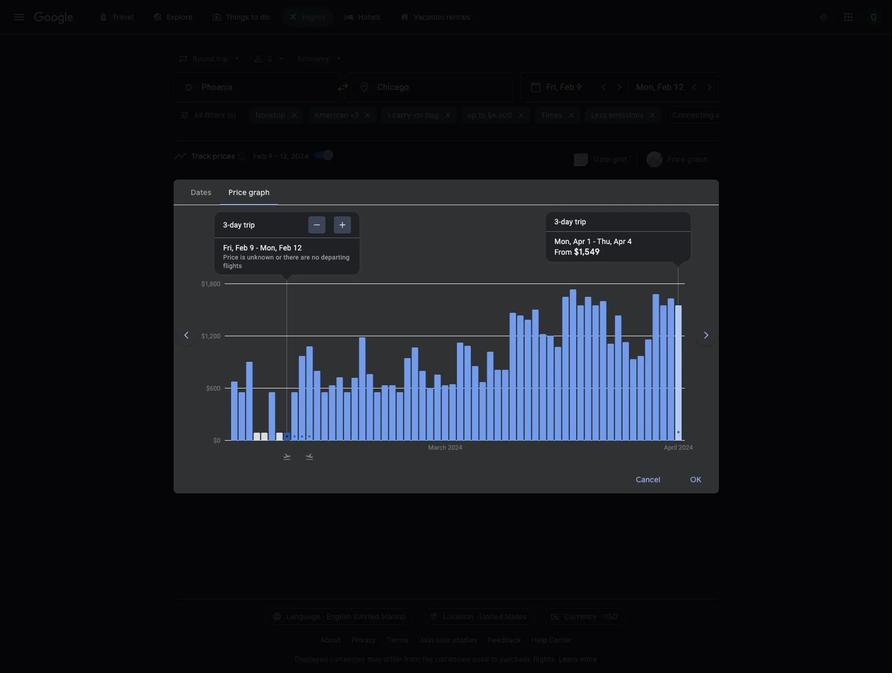 Task type: locate. For each thing, give the bounding box(es) containing it.
2 mdw from the top
[[399, 361, 415, 368]]

16% inside popup button
[[531, 281, 543, 289]]

4 southwest from the top
[[223, 401, 255, 408]]

passenger
[[462, 202, 493, 209]]

1 up $1,549
[[587, 237, 592, 246]]

- inside -16% emissions popup button
[[529, 281, 531, 289]]

day down required
[[230, 221, 242, 229]]

southwest for 3:00 pm
[[223, 401, 255, 408]]

0 vertical spatial min
[[408, 348, 423, 359]]

1 apr from the left
[[573, 237, 585, 246]]

filters
[[204, 110, 225, 120]]

-16% emissions
[[529, 241, 576, 249], [529, 281, 576, 289], [529, 321, 576, 329], [529, 361, 576, 369], [529, 401, 576, 409]]

0 vertical spatial mdw
[[399, 281, 415, 288]]

3 -16% emissions from the top
[[529, 321, 576, 329]]

bag
[[426, 110, 439, 120], [401, 202, 412, 209]]

+
[[262, 202, 265, 209]]

all filters (6)
[[194, 110, 236, 120]]

5:20 pm
[[263, 348, 294, 359]]

– for 5:45 am
[[257, 228, 262, 239]]

1
[[388, 110, 391, 120], [587, 237, 592, 246]]

0 vertical spatial bag
[[426, 110, 439, 120]]

leaves phoenix sky harbor international airport at 3:00 pm on friday, february 9 and arrives at chicago midway international airport at 7:15 pm on friday, february 9. element
[[223, 388, 294, 399]]

kg co 2
[[543, 228, 573, 240]]

purchase
[[500, 655, 531, 663]]

1 vertical spatial hr
[[388, 388, 396, 399]]

date
[[594, 155, 611, 164]]

english
[[327, 612, 352, 621]]

2 vertical spatial 263
[[529, 388, 543, 399]]

Arrival time: 12:30 PM. text field
[[262, 268, 297, 279]]

4 -16% emissions from the top
[[529, 361, 576, 369]]

2 263 from the top
[[529, 348, 543, 359]]

privacy link
[[346, 631, 382, 648]]

2 button
[[249, 49, 291, 68]]

scroll backward image
[[173, 322, 199, 348]]

hr up "3 hr 15 min phx – mdw"
[[388, 348, 396, 359]]

the
[[422, 655, 433, 663]]

mon, up "from"
[[555, 237, 571, 246]]

3 co from the top
[[556, 348, 569, 359]]

3-day trip up "kg co 2"
[[555, 217, 587, 226]]

0 vertical spatial phx
[[381, 281, 394, 288]]

flights up taxes
[[226, 185, 257, 199]]

263 kg co 2
[[529, 308, 573, 320], [529, 348, 573, 360], [529, 388, 573, 400]]

2 nonstop flight. element from the top
[[452, 388, 485, 400]]

trip down taxes
[[244, 221, 255, 229]]

1 horizontal spatial day
[[561, 217, 573, 226]]

1 -16% emissions from the top
[[529, 241, 576, 249]]

less
[[591, 110, 607, 120]]

3 for 3 hr 15 min mdw
[[381, 348, 386, 359]]

mon, inside mon, apr 1 - thu, apr 4 from $1,549
[[555, 237, 571, 246]]

1 vertical spatial nonstop flight. element
[[452, 388, 485, 400]]

0 vertical spatial nonstop
[[256, 110, 286, 120]]

1 southwest from the top
[[223, 241, 255, 248]]

1 nonstop flight. element from the top
[[452, 348, 485, 360]]

united
[[480, 612, 503, 621]]

2 fees from the left
[[414, 202, 427, 209]]

trip for $1,549
[[575, 217, 587, 226]]

1 horizontal spatial feb
[[253, 151, 266, 161]]

1 horizontal spatial fees
[[414, 202, 427, 209]]

0 horizontal spatial bag
[[401, 202, 412, 209]]

1 horizontal spatial mon,
[[555, 237, 571, 246]]

to
[[479, 110, 486, 120], [491, 655, 498, 663]]

min
[[408, 348, 423, 359], [408, 388, 423, 399]]

up to $6,600 button
[[461, 107, 531, 124]]

3 mdw from the top
[[399, 401, 415, 408]]

from
[[404, 655, 420, 663]]

trip
[[575, 217, 587, 226], [244, 221, 255, 229]]

3 inside 3 hr 15 min mdw
[[381, 348, 386, 359]]

0 horizontal spatial 1
[[388, 110, 391, 120]]

to right used
[[491, 655, 498, 663]]

1 unavailable from the top
[[631, 239, 676, 249]]

track prices
[[192, 151, 235, 161]]

may left differ
[[368, 655, 382, 663]]

scroll forward image
[[694, 322, 719, 348]]

1 inside mon, apr 1 - thu, apr 4 from $1,549
[[587, 237, 592, 246]]

1 3 from the top
[[381, 348, 386, 359]]

0 vertical spatial flights
[[226, 185, 257, 199]]

1 263 kg co 2 from the top
[[529, 308, 573, 320]]

nonstop flight. element
[[452, 348, 485, 360], [452, 388, 485, 400]]

15 up "3 hr 15 min phx – mdw"
[[398, 348, 406, 359]]

2 vertical spatial 263 kg co 2
[[529, 388, 573, 400]]

0 vertical spatial 15
[[398, 348, 406, 359]]

1 hr from the top
[[388, 348, 396, 359]]

Arrival time: 7:15 PM. text field
[[265, 388, 294, 399]]

263
[[529, 308, 543, 319], [529, 348, 543, 359], [529, 388, 543, 399]]

airports
[[716, 110, 744, 120]]

4
[[628, 237, 632, 246]]

currencies down join user studies link
[[435, 655, 471, 663]]

1 horizontal spatial 1
[[587, 237, 592, 246]]

bag right on
[[426, 110, 439, 120]]

1:05 pm
[[223, 348, 253, 359]]

nonstop for first nonstop flight. element from the top
[[452, 348, 485, 359]]

1 fees from the left
[[267, 202, 280, 209]]

date grid
[[594, 155, 627, 164]]

1 horizontal spatial may
[[428, 202, 441, 209]]

fri, feb 9 - mon, feb 12 price is unknown or there are no departing flights
[[223, 244, 350, 270]]

1 vertical spatial may
[[368, 655, 382, 663]]

southwest down 1:05 pm text box
[[223, 361, 255, 368]]

may inside departing flights main content
[[428, 202, 441, 209]]

2 3 from the top
[[381, 388, 386, 399]]

16%
[[531, 241, 543, 249], [531, 281, 543, 289], [531, 321, 543, 329], [531, 361, 543, 369], [531, 401, 543, 409]]

4 unavailable from the top
[[631, 359, 676, 369]]

may
[[428, 202, 441, 209], [368, 655, 382, 663]]

1 total duration 3 hr 15 min. element from the top
[[381, 348, 452, 360]]

mdw inside 3 hr 15 min mdw
[[399, 361, 415, 368]]

fees right "+" at the top
[[267, 202, 280, 209]]

center
[[550, 636, 572, 644]]

3- for is
[[223, 221, 230, 229]]

2 15 from the top
[[398, 388, 406, 399]]

nonstop
[[256, 110, 286, 120], [452, 348, 485, 359], [452, 388, 485, 399]]

min inside 3 hr 15 min mdw
[[408, 348, 423, 359]]

– inside 3:00 pm – 7:15 pm southwest
[[257, 388, 262, 399]]

ok button
[[678, 467, 715, 492]]

fri,
[[223, 244, 234, 252]]

mdw
[[399, 281, 415, 288], [399, 361, 415, 368], [399, 401, 415, 408]]

less emissions button
[[585, 107, 662, 124]]

feb right learn more about tracked prices icon
[[253, 151, 266, 161]]

american +3
[[314, 110, 359, 120]]

3 inside "3 hr 15 min phx – mdw"
[[381, 388, 386, 399]]

3 16% from the top
[[531, 321, 543, 329]]

flights inside departing flights main content
[[226, 185, 257, 199]]

0 horizontal spatial currencies
[[330, 655, 366, 663]]

nonstop for 1st nonstop flight. element from the bottom
[[452, 388, 485, 399]]

to right the up
[[479, 110, 486, 120]]

southwest inside 8:15 am – 12:30 pm southwest
[[223, 281, 255, 288]]

2 vertical spatial mdw
[[399, 401, 415, 408]]

day
[[561, 217, 573, 226], [230, 221, 242, 229]]

price inside button
[[668, 155, 686, 164]]

min down 3 hr 15 min mdw
[[408, 388, 423, 399]]

total duration 3 hr 15 min. element
[[381, 348, 452, 360], [381, 388, 452, 400]]

feb up there
[[279, 244, 292, 252]]

assistance
[[495, 202, 528, 209]]

1 vertical spatial 15
[[398, 388, 406, 399]]

about
[[321, 636, 341, 644]]

0 vertical spatial 263 kg co 2
[[529, 308, 573, 320]]

american +3 button
[[308, 107, 377, 124]]

bag inside popup button
[[426, 110, 439, 120]]

feb inside 'find the best price' region
[[253, 151, 266, 161]]

1 co from the top
[[556, 228, 569, 239]]

2 min from the top
[[408, 388, 423, 399]]

join user studies
[[419, 636, 478, 644]]

3 up "3 hr 15 min phx – mdw"
[[381, 348, 386, 359]]

emissions
[[609, 110, 644, 120], [545, 241, 576, 249], [545, 281, 576, 289], [545, 321, 576, 329], [545, 361, 576, 369], [545, 401, 576, 409]]

2 total duration 3 hr 15 min. element from the top
[[381, 388, 452, 400]]

1 mdw from the top
[[399, 281, 415, 288]]

0 horizontal spatial apr
[[573, 237, 585, 246]]

graph
[[688, 155, 708, 164]]

0 horizontal spatial trip
[[244, 221, 255, 229]]

trip for is
[[244, 221, 255, 229]]

1 vertical spatial nonstop
[[452, 348, 485, 359]]

trip up mon, apr 1 - thu, apr 4 from $1,549
[[575, 217, 587, 226]]

15 inside "3 hr 15 min phx – mdw"
[[398, 388, 406, 399]]

hr down 3 hr 15 min mdw
[[388, 388, 396, 399]]

2
[[268, 54, 272, 63], [292, 202, 296, 209], [569, 231, 573, 240], [569, 311, 573, 320], [569, 351, 573, 360], [569, 391, 573, 400]]

1 carry-on bag
[[388, 110, 439, 120]]

apr left 4
[[614, 237, 626, 246]]

day for is
[[230, 221, 242, 229]]

2 vertical spatial nonstop
[[452, 388, 485, 399]]

0 vertical spatial 3
[[381, 348, 386, 359]]

1 vertical spatial bag
[[401, 202, 412, 209]]

min for 3 hr 15 min mdw
[[408, 348, 423, 359]]

about link
[[315, 631, 346, 648]]

0 horizontal spatial 3-
[[223, 221, 230, 229]]

3- down required
[[223, 221, 230, 229]]

0 horizontal spatial 3-day trip
[[223, 221, 255, 229]]

3 down 3 hr 15 min mdw
[[381, 388, 386, 399]]

1 263 from the top
[[529, 308, 543, 319]]

from
[[555, 248, 572, 256]]

3 for 3 hr 15 min phx – mdw
[[381, 388, 386, 399]]

southwest inside 5:45 am – 10:00 am southwest
[[223, 241, 255, 248]]

1 vertical spatial 263 kg co 2
[[529, 348, 573, 360]]

15 inside 3 hr 15 min mdw
[[398, 348, 406, 359]]

apply.
[[443, 202, 460, 209]]

used
[[473, 655, 489, 663]]

currencies down privacy link
[[330, 655, 366, 663]]

1 vertical spatial 263
[[529, 348, 543, 359]]

prices
[[213, 151, 235, 161]]

flights down is
[[223, 262, 242, 270]]

sort by:
[[674, 200, 702, 210]]

leaves phoenix sky harbor international airport at 5:45 am on friday, february 9 and arrives at chicago midway international airport at 10:00 am on friday, february 9. element
[[223, 228, 301, 239]]

0 horizontal spatial to
[[479, 110, 486, 120]]

15 down 3 hr 15 min mdw
[[398, 388, 406, 399]]

kg
[[545, 228, 554, 239], [545, 308, 554, 319], [545, 348, 554, 359], [545, 388, 554, 399]]

is
[[240, 254, 245, 261]]

Arrival time: 5:20 PM. text field
[[263, 348, 294, 359]]

1 vertical spatial total duration 3 hr 15 min. element
[[381, 388, 452, 400]]

flights
[[226, 185, 257, 199], [223, 262, 242, 270]]

may left apply.
[[428, 202, 441, 209]]

Departure time: 3:00 PM. text field
[[223, 388, 255, 399]]

southwest down 3:00 pm
[[223, 401, 255, 408]]

2 -16% emissions from the top
[[529, 281, 576, 289]]

swap origin and destination. image
[[337, 81, 349, 94]]

southwest down 8:15 am text box
[[223, 281, 255, 288]]

hr inside "3 hr 15 min phx – mdw"
[[388, 388, 396, 399]]

flights.
[[533, 655, 557, 663]]

price graph button
[[640, 150, 717, 169]]

total duration 3 hr 15 min. element up "3 hr 15 min phx – mdw"
[[381, 348, 452, 360]]

min up "3 hr 15 min phx – mdw"
[[408, 348, 423, 359]]

feb up is
[[235, 244, 248, 252]]

1 min from the top
[[408, 348, 423, 359]]

2 apr from the left
[[614, 237, 626, 246]]

Arrival time: 2:40 PM. text field
[[268, 308, 299, 319]]

southwest for 8:15 am
[[223, 281, 255, 288]]

2 phx from the top
[[381, 401, 394, 408]]

2 currencies from the left
[[435, 655, 471, 663]]

2 16% from the top
[[531, 281, 543, 289]]

1 15 from the top
[[398, 348, 406, 359]]

1 price unavailable from the top
[[631, 228, 676, 249]]

connecting
[[673, 110, 714, 120]]

0 horizontal spatial may
[[368, 655, 382, 663]]

2 southwest from the top
[[223, 281, 255, 288]]

0 vertical spatial 1
[[388, 110, 391, 120]]

3 263 from the top
[[529, 388, 543, 399]]

+3
[[350, 110, 359, 120]]

mon, up unknown
[[260, 244, 277, 252]]

3-day trip down required
[[223, 221, 255, 229]]

bag fees button
[[401, 202, 427, 209]]

1 horizontal spatial apr
[[614, 237, 626, 246]]

– inside 8:15 am – 12:30 pm southwest
[[255, 268, 260, 279]]

15 for 3 hr 15 min phx – mdw
[[398, 388, 406, 399]]

phx
[[381, 281, 394, 288], [381, 401, 394, 408]]

hr for 3 hr 15 min mdw
[[388, 348, 396, 359]]

15
[[398, 348, 406, 359], [398, 388, 406, 399]]

southwest for 5:45 am
[[223, 241, 255, 248]]

day for $1,549
[[561, 217, 573, 226]]

2024
[[291, 151, 309, 161]]

southwest inside 3:00 pm – 7:15 pm southwest
[[223, 401, 255, 408]]

or
[[276, 254, 282, 261]]

bag right and
[[401, 202, 412, 209]]

1 horizontal spatial 3-day trip
[[555, 217, 587, 226]]

apr up $1,549
[[573, 237, 585, 246]]

5 16% from the top
[[531, 401, 543, 409]]

3:00 pm
[[223, 388, 255, 399]]

- inside mon, apr 1 - thu, apr 4 from $1,549
[[594, 237, 596, 246]]

1 vertical spatial min
[[408, 388, 423, 399]]

1 vertical spatial phx
[[381, 401, 394, 408]]

0 horizontal spatial fees
[[267, 202, 280, 209]]

0 vertical spatial total duration 3 hr 15 min. element
[[381, 348, 452, 360]]

3-day trip for $1,549
[[555, 217, 587, 226]]

include
[[194, 202, 216, 209]]

9
[[250, 244, 254, 252]]

– inside 5:45 am – 10:00 am southwest
[[257, 228, 262, 239]]

southwest down 5:45 am
[[223, 241, 255, 248]]

None search field
[[173, 49, 762, 141]]

0 horizontal spatial mon,
[[260, 244, 277, 252]]

hr inside 3 hr 15 min mdw
[[388, 348, 396, 359]]

co
[[556, 228, 569, 239], [556, 308, 569, 319], [556, 348, 569, 359], [556, 388, 569, 399]]

0 vertical spatial may
[[428, 202, 441, 209]]

passenger assistance button
[[462, 202, 528, 209]]

times
[[542, 110, 563, 120]]

departing flights main content
[[173, 150, 719, 428]]

day up "kg co 2"
[[561, 217, 573, 226]]

1 left carry-
[[388, 110, 391, 120]]

price
[[668, 155, 686, 164], [655, 228, 676, 239], [223, 254, 239, 261], [655, 268, 676, 279], [655, 308, 676, 319], [655, 348, 676, 359], [655, 388, 676, 399]]

3- up "kg co 2"
[[555, 217, 561, 226]]

1 16% from the top
[[531, 241, 543, 249]]

0 vertical spatial nonstop flight. element
[[452, 348, 485, 360]]

fees right and
[[414, 202, 427, 209]]

1 vertical spatial to
[[491, 655, 498, 663]]

currencies
[[330, 655, 366, 663], [435, 655, 471, 663]]

total duration 3 hr 15 min. element down 3 hr 15 min mdw
[[381, 388, 452, 400]]

all filters (6) button
[[173, 107, 245, 124]]

min inside "3 hr 15 min phx – mdw"
[[408, 388, 423, 399]]

0 vertical spatial hr
[[388, 348, 396, 359]]

1 horizontal spatial currencies
[[435, 655, 471, 663]]

1 vertical spatial 3
[[381, 388, 386, 399]]

1 kg from the top
[[545, 228, 554, 239]]

1 horizontal spatial bag
[[426, 110, 439, 120]]

0 vertical spatial 263
[[529, 308, 543, 319]]

1 horizontal spatial 3-
[[555, 217, 561, 226]]

1 vertical spatial flights
[[223, 262, 242, 270]]

0 vertical spatial to
[[479, 110, 486, 120]]

1 vertical spatial mdw
[[399, 361, 415, 368]]

1 horizontal spatial trip
[[575, 217, 587, 226]]

unavailable
[[631, 239, 676, 249], [631, 279, 676, 289], [631, 319, 676, 329], [631, 359, 676, 369], [631, 399, 676, 409]]

0 horizontal spatial day
[[230, 221, 242, 229]]

Departure text field
[[546, 73, 595, 102]]

fees
[[267, 202, 280, 209], [414, 202, 427, 209]]

1 vertical spatial 1
[[587, 237, 592, 246]]

2 hr from the top
[[388, 388, 396, 399]]



Task type: describe. For each thing, give the bounding box(es) containing it.
3 southwest from the top
[[223, 361, 255, 368]]

feedback
[[488, 636, 521, 644]]

sort
[[674, 200, 690, 210]]

all
[[194, 110, 203, 120]]

up
[[468, 110, 477, 120]]

– for 3:00 pm
[[257, 388, 262, 399]]

connecting airports
[[673, 110, 744, 120]]

ok
[[691, 475, 702, 484]]

1 currencies from the left
[[330, 655, 366, 663]]

none search field containing all filters (6)
[[173, 49, 762, 141]]

location
[[443, 612, 474, 621]]

help
[[532, 636, 548, 644]]

5 unavailable from the top
[[631, 399, 676, 409]]

studies
[[453, 636, 478, 644]]

1 carry-on bag button
[[381, 107, 457, 124]]

by:
[[691, 200, 702, 210]]

2 263 kg co 2 from the top
[[529, 348, 573, 360]]

3 price unavailable from the top
[[631, 308, 676, 329]]

bag inside departing flights main content
[[401, 202, 412, 209]]

mdw inside "3 hr 15 min phx – mdw"
[[399, 401, 415, 408]]

mon, inside fri, feb 9 - mon, feb 12 price is unknown or there are no departing flights
[[260, 244, 277, 252]]

join
[[419, 636, 434, 644]]

flights inside fri, feb 9 - mon, feb 12 price is unknown or there are no departing flights
[[223, 262, 242, 270]]

Departure time: 8:15 AM. text field
[[223, 268, 253, 279]]

terms link
[[382, 631, 414, 648]]

5 price unavailable from the top
[[631, 388, 676, 409]]

3 hr 15 min phx – mdw
[[381, 388, 423, 408]]

– inside "3 hr 15 min phx – mdw"
[[394, 401, 399, 408]]

5 -16% emissions from the top
[[529, 401, 576, 409]]

8:15 am
[[223, 268, 253, 279]]

hr for 3 hr 15 min phx – mdw
[[388, 388, 396, 399]]

co inside "kg co 2"
[[556, 228, 569, 239]]

times button
[[535, 107, 581, 124]]

currency
[[564, 612, 597, 621]]

united states
[[480, 612, 527, 621]]

displayed currencies may differ from the currencies used to purchase flights. learn more
[[295, 655, 598, 663]]

Departure time: 1:05 PM. text field
[[223, 348, 253, 359]]

help center
[[532, 636, 572, 644]]

join user studies link
[[414, 631, 483, 648]]

nonstop inside popup button
[[256, 110, 286, 120]]

$1,549
[[574, 247, 600, 257]]

8:15 am – 12:30 pm southwest
[[223, 268, 297, 288]]

feb 9 – 12, 2024
[[253, 151, 309, 161]]

2 kg from the top
[[545, 308, 554, 319]]

states)
[[381, 612, 406, 621]]

$6,600
[[488, 110, 513, 120]]

passengers.
[[297, 202, 334, 209]]

3 263 kg co 2 from the top
[[529, 388, 573, 400]]

american
[[314, 110, 348, 120]]

12
[[293, 244, 302, 252]]

learn more link
[[559, 655, 598, 663]]

2 horizontal spatial feb
[[279, 244, 292, 252]]

up to $6,600
[[468, 110, 513, 120]]

4 price unavailable from the top
[[631, 348, 676, 369]]

less emissions
[[591, 110, 644, 120]]

Departure time: 5:45 AM. text field
[[223, 228, 255, 239]]

no
[[312, 254, 319, 261]]

carry-
[[392, 110, 415, 120]]

more
[[580, 655, 598, 663]]

price inside fri, feb 9 - mon, feb 12 price is unknown or there are no departing flights
[[223, 254, 239, 261]]

privacy
[[352, 636, 376, 644]]

required
[[217, 202, 242, 209]]

leaves phoenix sky harbor international airport at 1:05 pm on friday, february 9 and arrives at chicago midway international airport at 5:20 pm on friday, february 9. element
[[223, 348, 294, 359]]

track
[[192, 151, 211, 161]]

4 kg from the top
[[545, 388, 554, 399]]

– for phx
[[394, 281, 399, 288]]

and
[[388, 202, 399, 209]]

for
[[282, 202, 290, 209]]

leaves phoenix sky harbor international airport at 8:15 am on friday, february 9 and arrives at chicago midway international airport at 12:30 pm on friday, february 9. element
[[223, 268, 297, 279]]

5:45 am – 10:00 am southwest
[[223, 228, 301, 248]]

Return text field
[[637, 73, 686, 102]]

0 horizontal spatial feb
[[235, 244, 248, 252]]

unknown
[[247, 254, 274, 261]]

10:00 am
[[264, 228, 301, 239]]

learn more about tracked prices image
[[237, 151, 247, 161]]

(6)
[[227, 110, 236, 120]]

phx – mdw
[[381, 281, 415, 288]]

displayed
[[295, 655, 328, 663]]

-16% emissions button
[[525, 268, 588, 291]]

help center link
[[527, 631, 577, 648]]

7:15 pm
[[265, 388, 294, 399]]

2 inside "kg co 2"
[[569, 231, 573, 240]]

2 inside 2 popup button
[[268, 54, 272, 63]]

1 phx from the top
[[381, 281, 394, 288]]

find the best price region
[[173, 150, 719, 177]]

grid
[[613, 155, 627, 164]]

sort by: button
[[670, 196, 719, 215]]

to inside up to $6,600 popup button
[[479, 110, 486, 120]]

-16% emissions inside popup button
[[529, 281, 576, 289]]

prices
[[173, 202, 192, 209]]

2 price unavailable from the top
[[631, 268, 676, 289]]

are
[[301, 254, 310, 261]]

4 co from the top
[[556, 388, 569, 399]]

1 inside popup button
[[388, 110, 391, 120]]

mon, apr 1 - thu, apr 4 from $1,549
[[555, 237, 632, 257]]

2 co from the top
[[556, 308, 569, 319]]

2 unavailable from the top
[[631, 279, 676, 289]]

5:45 am
[[223, 228, 255, 239]]

language
[[286, 612, 321, 621]]

4 16% from the top
[[531, 361, 543, 369]]

nonstop button
[[249, 107, 304, 124]]

learn
[[559, 655, 578, 663]]

there
[[284, 254, 299, 261]]

price graph
[[668, 155, 708, 164]]

– for 8:15 am
[[255, 268, 260, 279]]

12:30 pm
[[262, 268, 297, 279]]

total duration 3 hr 15 min. element for 3 hr 15 min phx – mdw
[[381, 388, 452, 400]]

(united
[[354, 612, 380, 621]]

15 for 3 hr 15 min mdw
[[398, 348, 406, 359]]

cancel
[[636, 475, 661, 484]]

feedback link
[[483, 631, 527, 648]]

departing flights
[[173, 185, 257, 199]]

english (united states)
[[327, 612, 406, 621]]

3:00 pm – 7:15 pm southwest
[[223, 388, 294, 408]]

states
[[505, 612, 527, 621]]

3 unavailable from the top
[[631, 319, 676, 329]]

3-day trip for is
[[223, 221, 255, 229]]

3 kg from the top
[[545, 348, 554, 359]]

kg inside "kg co 2"
[[545, 228, 554, 239]]

phx inside "3 hr 15 min phx – mdw"
[[381, 401, 394, 408]]

Arrival time: 10:00 AM. text field
[[264, 228, 301, 239]]

on
[[415, 110, 424, 120]]

date grid button
[[566, 150, 635, 169]]

3- for $1,549
[[555, 217, 561, 226]]

- inside fri, feb 9 - mon, feb 12 price is unknown or there are no departing flights
[[256, 244, 258, 252]]

optional
[[336, 202, 361, 209]]

min for 3 hr 15 min phx – mdw
[[408, 388, 423, 399]]

cancel button
[[624, 467, 674, 492]]

total duration 3 hr 15 min. element for 3 hr 15 min mdw
[[381, 348, 452, 360]]

9 – 12,
[[268, 151, 289, 161]]

1 horizontal spatial to
[[491, 655, 498, 663]]



Task type: vqa. For each thing, say whether or not it's contained in the screenshot.


